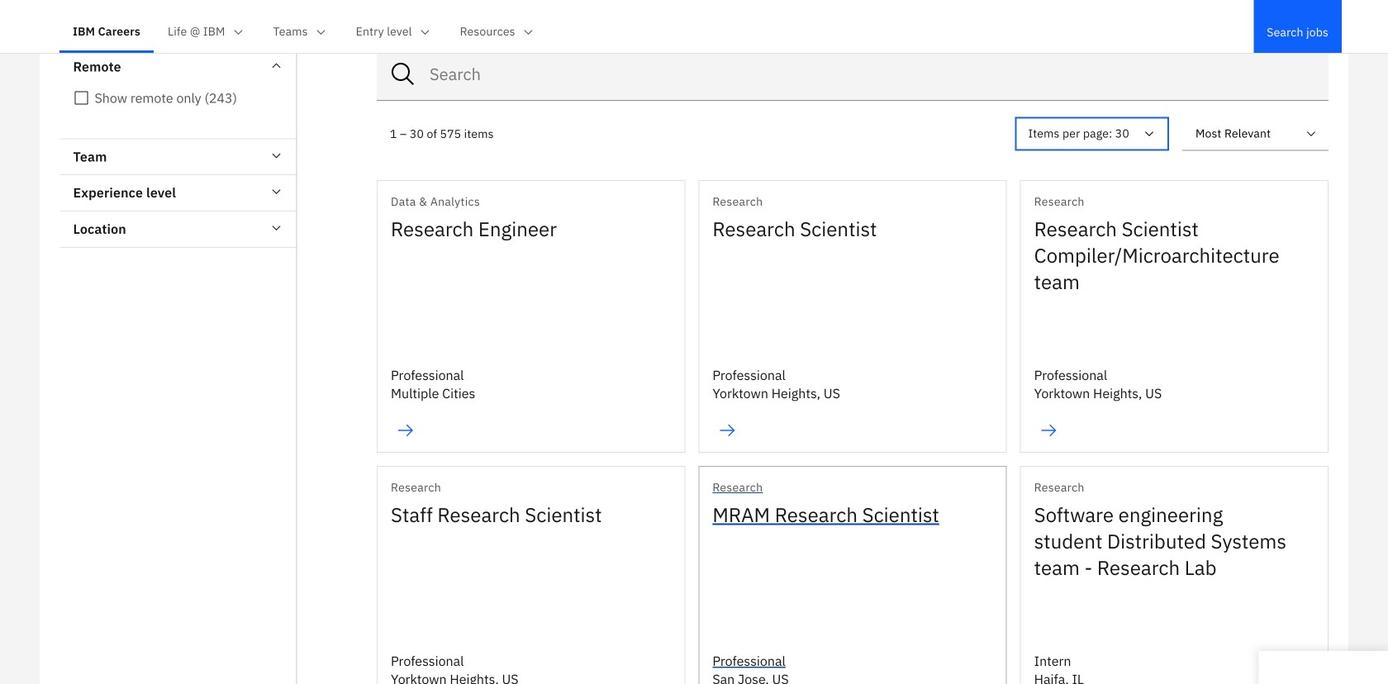 Task type: vqa. For each thing, say whether or not it's contained in the screenshot.
Let's talk element
no



Task type: describe. For each thing, give the bounding box(es) containing it.
open cookie preferences modal section
[[1259, 651, 1388, 684]]



